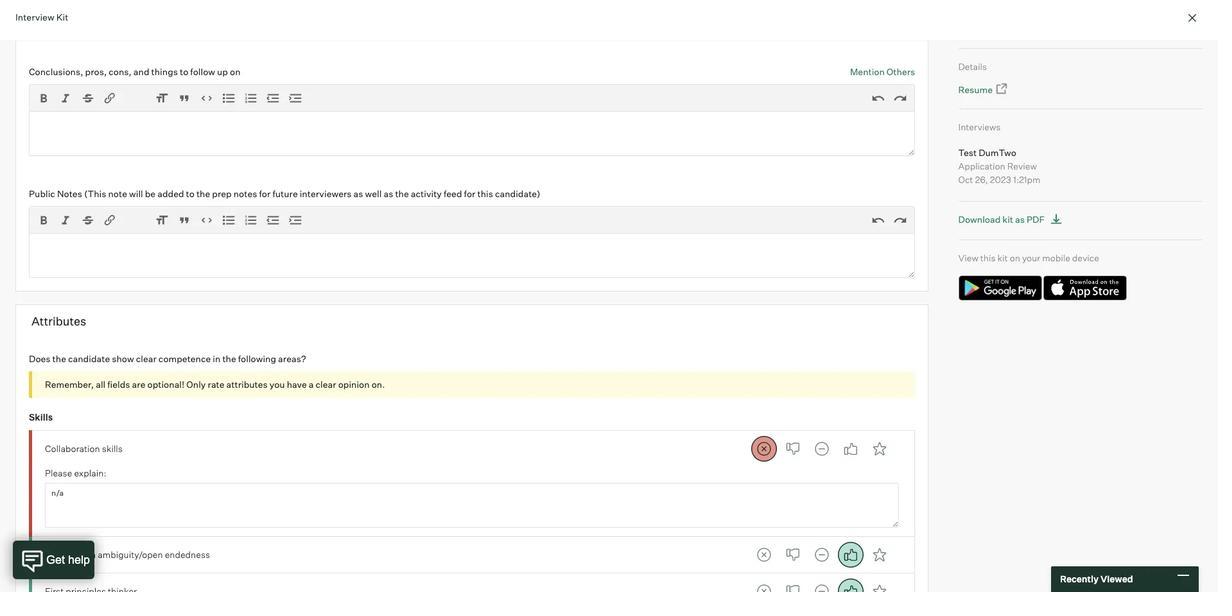 Task type: describe. For each thing, give the bounding box(es) containing it.
the left prep
[[196, 188, 210, 199]]

2023
[[990, 174, 1011, 185]]

does
[[29, 353, 50, 364]]

no image for dealing with ambiguity/open endedness
[[780, 542, 806, 567]]

will
[[129, 188, 143, 199]]

your
[[1022, 253, 1040, 263]]

mention
[[850, 66, 885, 77]]

(this
[[84, 188, 106, 199]]

mixed button for collaboration skills
[[809, 436, 835, 462]]

have
[[287, 379, 307, 390]]

definitely not image for dealing with ambiguity/open endedness
[[751, 542, 777, 567]]

pdf
[[1027, 214, 1045, 225]]

kit
[[56, 12, 68, 22]]

2 for from the left
[[464, 188, 476, 199]]

3 strong yes button from the top
[[867, 578, 893, 592]]

26,
[[975, 174, 988, 185]]

strong yes image for dealing with ambiguity/open endedness
[[867, 542, 893, 567]]

others
[[887, 66, 915, 77]]

1:21pm
[[1013, 174, 1041, 185]]

oct
[[958, 174, 973, 185]]

fields
[[107, 379, 130, 390]]

mention others link
[[850, 65, 915, 78]]

3 no button from the top
[[780, 578, 806, 592]]

strong yes image for collaboration skills
[[867, 436, 893, 462]]

aways
[[86, 27, 121, 41]]

dumtwo
[[979, 147, 1017, 158]]

activity
[[411, 188, 442, 199]]

recently viewed
[[1060, 574, 1133, 585]]

resume
[[958, 84, 993, 95]]

3 tab list from the top
[[751, 578, 893, 592]]

with
[[78, 549, 96, 560]]

future
[[273, 188, 298, 199]]

attributes
[[226, 379, 268, 390]]

be
[[145, 188, 156, 199]]

notes
[[234, 188, 257, 199]]

yes button for collaboration skills
[[838, 436, 864, 462]]

follow
[[190, 66, 215, 77]]

does the candidate show clear competence in the following areas?
[[29, 353, 306, 364]]

a
[[309, 379, 314, 390]]

no button for dealing with ambiguity/open endedness
[[780, 542, 806, 567]]

candidate)
[[495, 188, 540, 199]]

remember,
[[45, 379, 94, 390]]

0 horizontal spatial as
[[354, 188, 363, 199]]

review
[[1007, 161, 1037, 172]]

definitely not button for dealing with ambiguity/open endedness
[[751, 542, 777, 567]]

1 vertical spatial to
[[186, 188, 195, 199]]

are
[[132, 379, 145, 390]]

the left activity
[[395, 188, 409, 199]]

test dumtwo application review oct 26, 2023 1:21pm
[[958, 147, 1041, 185]]

and
[[133, 66, 149, 77]]

1 vertical spatial this
[[981, 253, 996, 263]]

definitely not image for collaboration skills
[[751, 436, 777, 462]]

all
[[96, 379, 105, 390]]

interview
[[15, 12, 54, 22]]

definitely not button for collaboration skills
[[751, 436, 777, 462]]

tab list for dealing with ambiguity/open endedness
[[751, 542, 893, 567]]

0 vertical spatial this
[[477, 188, 493, 199]]

yes button for dealing with ambiguity/open endedness
[[838, 542, 864, 567]]

download
[[958, 214, 1001, 225]]

ambiguity/open
[[98, 549, 163, 560]]

following
[[238, 353, 276, 364]]

3 mixed button from the top
[[809, 578, 835, 592]]

device
[[1072, 253, 1099, 263]]

attributes
[[31, 314, 86, 328]]

collaboration skills
[[45, 443, 123, 454]]

public notes (this note will be added to the prep notes for future interviewers as well as the activity feed for this candidate)
[[29, 188, 540, 199]]

key take-aways
[[31, 27, 121, 41]]

3 definitely not button from the top
[[751, 578, 777, 592]]

3 yes button from the top
[[838, 578, 864, 592]]

mobile
[[1042, 253, 1070, 263]]

added
[[157, 188, 184, 199]]

strong yes button for collaboration skills
[[867, 436, 893, 462]]



Task type: locate. For each thing, give the bounding box(es) containing it.
areas?
[[278, 353, 306, 364]]

1 vertical spatial definitely not button
[[751, 542, 777, 567]]

prep
[[212, 188, 232, 199]]

yes image for yes button associated with dealing with ambiguity/open endedness
[[838, 542, 864, 567]]

0 vertical spatial yes button
[[838, 436, 864, 462]]

0 vertical spatial tab list
[[751, 436, 893, 462]]

kit left your
[[998, 253, 1008, 263]]

this right view
[[981, 253, 996, 263]]

0 vertical spatial definitely not image
[[751, 436, 777, 462]]

to right added
[[186, 188, 195, 199]]

skills
[[29, 412, 53, 423]]

1 vertical spatial clear
[[316, 379, 336, 390]]

remember, all fields are optional! only rate attributes you have a clear opinion on.
[[45, 379, 385, 390]]

1 vertical spatial mixed image
[[809, 578, 835, 592]]

2 vertical spatial definitely not button
[[751, 578, 777, 592]]

0 horizontal spatial for
[[259, 188, 271, 199]]

3 definitely not image from the top
[[751, 578, 777, 592]]

as right well
[[384, 188, 393, 199]]

1 strong yes button from the top
[[867, 436, 893, 462]]

mixed button for dealing with ambiguity/open endedness
[[809, 542, 835, 567]]

details
[[958, 61, 987, 72]]

2 mixed button from the top
[[809, 542, 835, 567]]

note
[[108, 188, 127, 199]]

to
[[180, 66, 188, 77], [186, 188, 195, 199]]

for right notes
[[259, 188, 271, 199]]

2 vertical spatial definitely not image
[[751, 578, 777, 592]]

only
[[186, 379, 206, 390]]

2 definitely not button from the top
[[751, 542, 777, 567]]

candidate
[[68, 353, 110, 364]]

1 no button from the top
[[780, 436, 806, 462]]

1 vertical spatial tab list
[[751, 542, 893, 567]]

1 mixed button from the top
[[809, 436, 835, 462]]

viewed
[[1101, 574, 1133, 585]]

mixed image
[[809, 542, 835, 567], [809, 578, 835, 592]]

the right does
[[52, 353, 66, 364]]

collaboration
[[45, 443, 100, 454]]

on
[[230, 66, 241, 77], [1010, 253, 1020, 263]]

0 vertical spatial on
[[230, 66, 241, 77]]

notes
[[57, 188, 82, 199]]

0 vertical spatial yes image
[[838, 542, 864, 567]]

application
[[958, 161, 1005, 172]]

1 definitely not button from the top
[[751, 436, 777, 462]]

2 yes button from the top
[[838, 542, 864, 567]]

2 no image from the top
[[780, 542, 806, 567]]

strong yes button for dealing with ambiguity/open endedness
[[867, 542, 893, 567]]

you
[[270, 379, 285, 390]]

1 horizontal spatial this
[[981, 253, 996, 263]]

definitely not button
[[751, 436, 777, 462], [751, 542, 777, 567], [751, 578, 777, 592]]

as left well
[[354, 188, 363, 199]]

0 vertical spatial definitely not button
[[751, 436, 777, 462]]

3 strong yes image from the top
[[867, 578, 893, 592]]

None text field
[[29, 111, 915, 156], [29, 233, 915, 278], [29, 111, 915, 156], [29, 233, 915, 278]]

for right 'feed'
[[464, 188, 476, 199]]

1 horizontal spatial clear
[[316, 379, 336, 390]]

0 horizontal spatial clear
[[136, 353, 157, 364]]

0 horizontal spatial on
[[230, 66, 241, 77]]

no button
[[780, 436, 806, 462], [780, 542, 806, 567], [780, 578, 806, 592]]

0 vertical spatial kit
[[1003, 214, 1013, 225]]

kit
[[1003, 214, 1013, 225], [998, 253, 1008, 263]]

explain:
[[74, 467, 106, 478]]

close image
[[1185, 10, 1200, 26]]

no button for collaboration skills
[[780, 436, 806, 462]]

clear right show
[[136, 353, 157, 364]]

2 vertical spatial no button
[[780, 578, 806, 592]]

0 vertical spatial strong yes image
[[867, 436, 893, 462]]

0 vertical spatial to
[[180, 66, 188, 77]]

1 for from the left
[[259, 188, 271, 199]]

on left your
[[1010, 253, 1020, 263]]

optional!
[[147, 379, 185, 390]]

definitely not image
[[751, 436, 777, 462], [751, 542, 777, 567], [751, 578, 777, 592]]

tab list for collaboration skills
[[751, 436, 893, 462]]

clear right a
[[316, 379, 336, 390]]

2 vertical spatial tab list
[[751, 578, 893, 592]]

as
[[354, 188, 363, 199], [384, 188, 393, 199], [1015, 214, 1025, 225]]

1 vertical spatial no button
[[780, 542, 806, 567]]

please explain:
[[45, 467, 106, 478]]

no image
[[780, 436, 806, 462], [780, 542, 806, 567], [780, 578, 806, 592]]

1 vertical spatial strong yes image
[[867, 542, 893, 567]]

mixed image for mixed 'button' related to dealing with ambiguity/open endedness
[[809, 542, 835, 567]]

key
[[31, 27, 52, 41]]

2 vertical spatial no image
[[780, 578, 806, 592]]

download kit as pdf link
[[958, 211, 1066, 228]]

up
[[217, 66, 228, 77]]

0 vertical spatial clear
[[136, 353, 157, 364]]

2 horizontal spatial as
[[1015, 214, 1025, 225]]

clear
[[136, 353, 157, 364], [316, 379, 336, 390]]

dealing
[[45, 549, 76, 560]]

mixed button
[[809, 436, 835, 462], [809, 542, 835, 567], [809, 578, 835, 592]]

2 strong yes image from the top
[[867, 542, 893, 567]]

0 vertical spatial mixed image
[[809, 542, 835, 567]]

well
[[365, 188, 382, 199]]

2 vertical spatial mixed button
[[809, 578, 835, 592]]

strong yes image
[[867, 436, 893, 462], [867, 542, 893, 567], [867, 578, 893, 592]]

1 vertical spatial strong yes button
[[867, 542, 893, 567]]

1 vertical spatial mixed button
[[809, 542, 835, 567]]

1 vertical spatial yes image
[[838, 578, 864, 592]]

kit left pdf
[[1003, 214, 1013, 225]]

download kit as pdf
[[958, 214, 1045, 225]]

on right up
[[230, 66, 241, 77]]

1 strong yes image from the top
[[867, 436, 893, 462]]

in
[[213, 353, 221, 364]]

rate
[[208, 379, 225, 390]]

interviews
[[958, 121, 1001, 132]]

2 definitely not image from the top
[[751, 542, 777, 567]]

the right in
[[222, 353, 236, 364]]

1 yes image from the top
[[838, 542, 864, 567]]

2 vertical spatial strong yes image
[[867, 578, 893, 592]]

to left follow
[[180, 66, 188, 77]]

0 vertical spatial no button
[[780, 436, 806, 462]]

3 no image from the top
[[780, 578, 806, 592]]

the
[[196, 188, 210, 199], [395, 188, 409, 199], [52, 353, 66, 364], [222, 353, 236, 364]]

show
[[112, 353, 134, 364]]

1 vertical spatial definitely not image
[[751, 542, 777, 567]]

1 vertical spatial no image
[[780, 542, 806, 567]]

mixed image for first mixed 'button' from the bottom
[[809, 578, 835, 592]]

conclusions, pros, cons, and things to follow up on
[[29, 66, 241, 77]]

conclusions,
[[29, 66, 83, 77]]

yes image
[[838, 436, 864, 462]]

interview kit
[[15, 12, 68, 22]]

1 vertical spatial on
[[1010, 253, 1020, 263]]

1 mixed image from the top
[[809, 542, 835, 567]]

mixed image
[[809, 436, 835, 462]]

public
[[29, 188, 55, 199]]

yes image for 1st yes button from the bottom of the page
[[838, 578, 864, 592]]

view this kit on your mobile device
[[958, 253, 1099, 263]]

0 horizontal spatial this
[[477, 188, 493, 199]]

1 horizontal spatial as
[[384, 188, 393, 199]]

yes button
[[838, 436, 864, 462], [838, 542, 864, 567], [838, 578, 864, 592]]

2 vertical spatial yes button
[[838, 578, 864, 592]]

1 definitely not image from the top
[[751, 436, 777, 462]]

interviewers
[[300, 188, 352, 199]]

recently
[[1060, 574, 1099, 585]]

please
[[45, 467, 72, 478]]

1 horizontal spatial for
[[464, 188, 476, 199]]

this right 'feed'
[[477, 188, 493, 199]]

0 vertical spatial strong yes button
[[867, 436, 893, 462]]

2 vertical spatial strong yes button
[[867, 578, 893, 592]]

2 mixed image from the top
[[809, 578, 835, 592]]

competence
[[159, 353, 211, 364]]

strong yes button
[[867, 436, 893, 462], [867, 542, 893, 567], [867, 578, 893, 592]]

0 vertical spatial no image
[[780, 436, 806, 462]]

skills
[[102, 443, 123, 454]]

as inside download kit as pdf link
[[1015, 214, 1025, 225]]

1 tab list from the top
[[751, 436, 893, 462]]

things
[[151, 66, 178, 77]]

pros,
[[85, 66, 107, 77]]

resume link
[[958, 83, 1009, 97]]

1 vertical spatial yes button
[[838, 542, 864, 567]]

1 vertical spatial kit
[[998, 253, 1008, 263]]

2 tab list from the top
[[751, 542, 893, 567]]

1 no image from the top
[[780, 436, 806, 462]]

2 yes image from the top
[[838, 578, 864, 592]]

for
[[259, 188, 271, 199], [464, 188, 476, 199]]

feed
[[444, 188, 462, 199]]

dealing with ambiguity/open endedness
[[45, 549, 210, 560]]

test
[[958, 147, 977, 158]]

n/a text field
[[45, 483, 899, 528]]

1 yes button from the top
[[838, 436, 864, 462]]

mention others
[[850, 66, 915, 77]]

yes image
[[838, 542, 864, 567], [838, 578, 864, 592]]

cons,
[[109, 66, 132, 77]]

2 no button from the top
[[780, 542, 806, 567]]

on.
[[372, 379, 385, 390]]

1 horizontal spatial on
[[1010, 253, 1020, 263]]

2 strong yes button from the top
[[867, 542, 893, 567]]

0 vertical spatial mixed button
[[809, 436, 835, 462]]

view
[[958, 253, 979, 263]]

take-
[[55, 27, 86, 41]]

tab list
[[751, 436, 893, 462], [751, 542, 893, 567], [751, 578, 893, 592]]

this
[[477, 188, 493, 199], [981, 253, 996, 263]]

no image for collaboration skills
[[780, 436, 806, 462]]

endedness
[[165, 549, 210, 560]]

as left pdf
[[1015, 214, 1025, 225]]

opinion
[[338, 379, 370, 390]]



Task type: vqa. For each thing, say whether or not it's contained in the screenshot.
topmost Yes icon
yes



